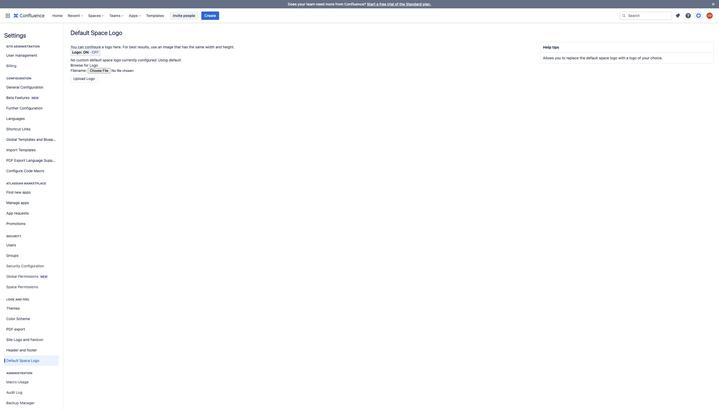 Task type: describe. For each thing, give the bounding box(es) containing it.
free
[[380, 2, 387, 6]]

header and footer link
[[4, 345, 59, 356]]

default inside look and feel group
[[6, 359, 18, 363]]

global element
[[3, 8, 619, 23]]

site administration group
[[4, 39, 59, 73]]

logo left with
[[611, 56, 618, 60]]

standard
[[406, 2, 422, 6]]

site administration
[[6, 45, 40, 48]]

pdf export language support link
[[4, 155, 59, 166]]

manager
[[20, 401, 35, 405]]

macro inside configuration group
[[34, 169, 44, 173]]

use
[[151, 45, 157, 49]]

and inside configuration group
[[36, 137, 43, 142]]

of for the
[[395, 2, 399, 6]]

0 horizontal spatial your
[[298, 2, 306, 6]]

settings icon image
[[696, 12, 703, 19]]

trial
[[388, 2, 394, 6]]

billing link
[[4, 61, 59, 71]]

macro inside administration group
[[6, 380, 17, 384]]

shortcut links link
[[4, 124, 59, 134]]

look and feel group
[[4, 292, 59, 368]]

confluence?
[[345, 2, 366, 6]]

features
[[15, 95, 30, 100]]

to
[[563, 56, 566, 60]]

your profile and preferences image
[[707, 12, 714, 19]]

templates inside global element
[[146, 13, 164, 18]]

security for security
[[6, 235, 21, 238]]

color scheme link
[[4, 314, 59, 324]]

space permissions link
[[4, 282, 59, 292]]

best
[[129, 45, 137, 49]]

configuration for further
[[20, 106, 43, 110]]

permissions for global
[[18, 274, 38, 279]]

1 horizontal spatial default
[[587, 56, 599, 60]]

people
[[183, 13, 195, 18]]

app requests
[[6, 211, 29, 215]]

themes
[[6, 306, 20, 311]]

invite people
[[173, 13, 195, 18]]

usage
[[18, 380, 29, 384]]

does your team need more from confluence? start a free trial of the standard plan.
[[288, 2, 432, 6]]

invite
[[173, 13, 183, 18]]

groups link
[[4, 251, 59, 261]]

language
[[26, 158, 43, 163]]

app
[[6, 211, 13, 215]]

space inside security group
[[6, 285, 17, 289]]

code
[[24, 169, 33, 173]]

and left feel
[[15, 298, 22, 301]]

further configuration link
[[4, 103, 59, 113]]

help icon image
[[686, 12, 692, 19]]

themes link
[[4, 303, 59, 314]]

here.
[[113, 45, 122, 49]]

languages
[[6, 116, 25, 121]]

security for security configuration
[[6, 264, 20, 268]]

billing
[[6, 64, 16, 68]]

you
[[71, 45, 77, 49]]

marketplace
[[24, 182, 46, 185]]

search image
[[623, 13, 627, 18]]

0 vertical spatial default space logo
[[71, 29, 122, 36]]

apps inside 'link'
[[22, 190, 31, 195]]

import templates link
[[4, 145, 59, 155]]

need
[[316, 2, 325, 6]]

that
[[174, 45, 181, 49]]

configure code macro link
[[4, 166, 59, 176]]

new for features
[[32, 96, 39, 100]]

configuration group
[[4, 71, 61, 178]]

backup manager
[[6, 401, 35, 405]]

administration
[[6, 372, 32, 375]]

on
[[83, 50, 89, 54]]

atlassian marketplace
[[6, 182, 46, 185]]

new for permissions
[[40, 275, 47, 278]]

support
[[44, 158, 57, 163]]

logo down export on the left
[[14, 338, 22, 342]]

groups
[[6, 253, 19, 258]]

atlassian
[[6, 182, 23, 185]]

banner containing home
[[0, 8, 720, 23]]

teams button
[[108, 11, 126, 20]]

same
[[196, 45, 205, 49]]

beta features new
[[6, 95, 39, 100]]

permissions for space
[[18, 285, 38, 289]]

2 horizontal spatial space
[[91, 29, 108, 36]]

general
[[6, 85, 19, 89]]

audit log link
[[4, 388, 59, 398]]

results,
[[138, 45, 150, 49]]

0 vertical spatial default
[[71, 29, 90, 36]]

scheme
[[16, 317, 30, 321]]

site logo and favicon link
[[4, 335, 59, 345]]

0 horizontal spatial space
[[103, 58, 113, 62]]

global templates and blueprints
[[6, 137, 61, 142]]

notification icon image
[[675, 12, 682, 19]]

configuration for general
[[20, 85, 43, 89]]

color scheme
[[6, 317, 30, 321]]

start
[[367, 2, 376, 6]]

filename:
[[71, 68, 87, 73]]

pdf export
[[6, 327, 25, 332]]

general configuration link
[[4, 82, 59, 93]]

off link
[[92, 50, 99, 54]]

users link
[[4, 240, 59, 251]]

0 horizontal spatial default
[[90, 58, 102, 62]]

the inside you can configure a logo here. for best results, use an image that has the same width and height. logo: on · off
[[189, 45, 195, 49]]

site logo and favicon
[[6, 338, 43, 342]]

configuration for security
[[21, 264, 44, 268]]

help tips
[[544, 45, 560, 49]]

templates for global templates and blueprints
[[18, 137, 35, 142]]

find
[[6, 190, 14, 195]]

links
[[22, 127, 31, 131]]

manage
[[6, 201, 20, 205]]

feel
[[23, 298, 30, 301]]

create link
[[202, 11, 219, 20]]

footer
[[27, 348, 37, 353]]

security configuration link
[[4, 261, 59, 271]]

pdf export link
[[4, 324, 59, 335]]

user management
[[6, 53, 37, 58]]

apps button
[[127, 11, 143, 20]]

and left favicon
[[23, 338, 29, 342]]

close image
[[711, 1, 717, 7]]

backup manager link
[[4, 398, 59, 408]]

logo right with
[[630, 56, 637, 60]]

of for your
[[638, 56, 642, 60]]

security configuration
[[6, 264, 44, 268]]



Task type: vqa. For each thing, say whether or not it's contained in the screenshot.
bottom show
no



Task type: locate. For each thing, give the bounding box(es) containing it.
a right configure
[[102, 45, 104, 49]]

default up can at left
[[71, 29, 90, 36]]

pdf for pdf export language support
[[6, 158, 13, 163]]

image
[[163, 45, 173, 49]]

0 vertical spatial of
[[395, 2, 399, 6]]

0 vertical spatial pdf
[[6, 158, 13, 163]]

0 vertical spatial your
[[298, 2, 306, 6]]

requests
[[14, 211, 29, 215]]

new up further configuration link
[[32, 96, 39, 100]]

configure code macro
[[6, 169, 44, 173]]

templates link
[[145, 11, 166, 20]]

pdf inside pdf export language support link
[[6, 158, 13, 163]]

1 vertical spatial a
[[102, 45, 104, 49]]

1 horizontal spatial the
[[400, 2, 405, 6]]

1 vertical spatial apps
[[21, 201, 29, 205]]

0 horizontal spatial of
[[395, 2, 399, 6]]

security
[[6, 235, 21, 238], [6, 264, 20, 268]]

off
[[92, 50, 99, 54]]

new
[[32, 96, 39, 100], [40, 275, 47, 278]]

macro
[[34, 169, 44, 173], [6, 380, 17, 384]]

from
[[336, 2, 344, 6]]

default space logo down header and footer
[[6, 359, 39, 363]]

space down header and footer
[[19, 359, 30, 363]]

apps right new
[[22, 190, 31, 195]]

0 vertical spatial security
[[6, 235, 21, 238]]

permissions down security configuration link
[[18, 274, 38, 279]]

0 vertical spatial global
[[6, 137, 17, 142]]

configuration up general
[[6, 77, 31, 80]]

·
[[90, 50, 91, 54]]

default down header
[[6, 359, 18, 363]]

0 vertical spatial the
[[400, 2, 405, 6]]

security group
[[4, 229, 59, 294]]

0 vertical spatial space
[[91, 29, 108, 36]]

configuration inside security group
[[21, 264, 44, 268]]

configuration up beta features new
[[20, 85, 43, 89]]

1 horizontal spatial space
[[19, 359, 30, 363]]

default right the replace
[[587, 56, 599, 60]]

default space logo inside look and feel group
[[6, 359, 39, 363]]

site up header
[[6, 338, 13, 342]]

2 vertical spatial templates
[[18, 148, 36, 152]]

allows
[[544, 56, 555, 60]]

a
[[377, 2, 379, 6], [102, 45, 104, 49], [627, 56, 629, 60]]

app requests link
[[4, 208, 59, 219]]

1 horizontal spatial default space logo
[[71, 29, 122, 36]]

recent button
[[66, 11, 85, 20]]

logo inside you can configure a logo here. for best results, use an image that has the same width and height. logo: on · off
[[105, 45, 112, 49]]

your
[[298, 2, 306, 6], [643, 56, 650, 60]]

logo left here.
[[105, 45, 112, 49]]

1 vertical spatial default
[[6, 359, 18, 363]]

space
[[600, 56, 610, 60], [103, 58, 113, 62]]

with
[[619, 56, 626, 60]]

and left blueprints
[[36, 137, 43, 142]]

macro up audit on the bottom of the page
[[6, 380, 17, 384]]

1 vertical spatial of
[[638, 56, 642, 60]]

default down off
[[90, 58, 102, 62]]

import templates
[[6, 148, 36, 152]]

new inside global permissions new
[[40, 275, 47, 278]]

templates
[[146, 13, 164, 18], [18, 137, 35, 142], [18, 148, 36, 152]]

space
[[91, 29, 108, 36], [6, 285, 17, 289], [19, 359, 30, 363]]

0 horizontal spatial default
[[6, 359, 18, 363]]

logo up here.
[[109, 29, 122, 36]]

global up space permissions
[[6, 274, 17, 279]]

templates down links
[[18, 137, 35, 142]]

2 vertical spatial the
[[580, 56, 586, 60]]

recent
[[68, 13, 80, 18]]

1 vertical spatial pdf
[[6, 327, 13, 332]]

space permissions
[[6, 285, 38, 289]]

manage apps link
[[4, 198, 59, 208]]

appswitcher icon image
[[5, 12, 11, 19]]

0 horizontal spatial space
[[6, 285, 17, 289]]

1 global from the top
[[6, 137, 17, 142]]

configure
[[6, 169, 23, 173]]

configuration
[[6, 77, 31, 80], [20, 85, 43, 89], [20, 106, 43, 110], [21, 264, 44, 268]]

apps up requests
[[21, 201, 29, 205]]

1 site from the top
[[6, 45, 13, 48]]

security down the groups
[[6, 264, 20, 268]]

of left 'choice.'
[[638, 56, 642, 60]]

default space logo link
[[4, 356, 59, 366]]

home
[[52, 13, 63, 18]]

global permissions new
[[6, 274, 47, 279]]

1 horizontal spatial a
[[377, 2, 379, 6]]

blueprints
[[44, 137, 61, 142]]

for
[[84, 63, 89, 67]]

of right trial
[[395, 2, 399, 6]]

your left 'choice.'
[[643, 56, 650, 60]]

logo:
[[72, 50, 82, 54]]

backup
[[6, 401, 19, 405]]

2 horizontal spatial the
[[580, 56, 586, 60]]

your left team
[[298, 2, 306, 6]]

0 vertical spatial site
[[6, 45, 13, 48]]

a left free
[[377, 2, 379, 6]]

general configuration
[[6, 85, 43, 89]]

height.
[[223, 45, 235, 49]]

0 vertical spatial apps
[[22, 190, 31, 195]]

permissions down global permissions new
[[18, 285, 38, 289]]

logo inside browse for logo filename:
[[90, 63, 98, 67]]

collapse sidebar image
[[57, 26, 69, 36]]

export
[[14, 158, 25, 163]]

configuration down groups link
[[21, 264, 44, 268]]

macro right code
[[34, 169, 44, 173]]

1 vertical spatial new
[[40, 275, 47, 278]]

create
[[205, 13, 216, 18]]

the
[[400, 2, 405, 6], [189, 45, 195, 49], [580, 56, 586, 60]]

2 vertical spatial a
[[627, 56, 629, 60]]

more
[[326, 2, 335, 6]]

home link
[[51, 11, 64, 20]]

2 vertical spatial space
[[19, 359, 30, 363]]

templates up pdf export language support link
[[18, 148, 36, 152]]

settings
[[4, 32, 26, 39]]

find new apps link
[[4, 187, 59, 198]]

no
[[71, 58, 75, 62]]

Search field
[[621, 11, 673, 20]]

1 horizontal spatial of
[[638, 56, 642, 60]]

further
[[6, 106, 19, 110]]

an
[[158, 45, 162, 49]]

None file field
[[88, 68, 154, 73]]

invite people button
[[170, 11, 198, 20]]

confluence image
[[14, 12, 45, 19], [14, 12, 45, 19]]

default space logo up configure
[[71, 29, 122, 36]]

1 vertical spatial your
[[643, 56, 650, 60]]

global for global templates and blueprints
[[6, 137, 17, 142]]

space inside look and feel group
[[19, 359, 30, 363]]

1 vertical spatial space
[[6, 285, 17, 289]]

templates for import templates
[[18, 148, 36, 152]]

favicon
[[30, 338, 43, 342]]

banner
[[0, 8, 720, 23]]

0 horizontal spatial a
[[102, 45, 104, 49]]

0 horizontal spatial macro
[[6, 380, 17, 384]]

1 horizontal spatial space
[[600, 56, 610, 60]]

1 horizontal spatial macro
[[34, 169, 44, 173]]

0 vertical spatial macro
[[34, 169, 44, 173]]

1 vertical spatial default space logo
[[6, 359, 39, 363]]

space up configure
[[91, 29, 108, 36]]

global inside security group
[[6, 274, 17, 279]]

1 pdf from the top
[[6, 158, 13, 163]]

site for site administration
[[6, 45, 13, 48]]

site up user
[[6, 45, 13, 48]]

using
[[158, 58, 168, 62]]

0 horizontal spatial the
[[189, 45, 195, 49]]

0 horizontal spatial default space logo
[[6, 359, 39, 363]]

user
[[6, 53, 14, 58]]

logo down footer
[[31, 359, 39, 363]]

site inside site logo and favicon link
[[6, 338, 13, 342]]

logo left currently
[[114, 58, 121, 62]]

global for global permissions new
[[6, 274, 17, 279]]

browse
[[71, 63, 83, 67]]

site inside 'site administration' group
[[6, 45, 13, 48]]

1 vertical spatial templates
[[18, 137, 35, 142]]

a inside you can configure a logo here. for best results, use an image that has the same width and height. logo: on · off
[[102, 45, 104, 49]]

0 vertical spatial new
[[32, 96, 39, 100]]

new down security configuration link
[[40, 275, 47, 278]]

1 horizontal spatial your
[[643, 56, 650, 60]]

2 pdf from the top
[[6, 327, 13, 332]]

1 vertical spatial the
[[189, 45, 195, 49]]

1 horizontal spatial new
[[40, 275, 47, 278]]

logo right for
[[90, 63, 98, 67]]

and inside you can configure a logo here. for best results, use an image that has the same width and height. logo: on · off
[[216, 45, 222, 49]]

1 vertical spatial global
[[6, 274, 17, 279]]

1 vertical spatial macro
[[6, 380, 17, 384]]

configuration up 'languages' link
[[20, 106, 43, 110]]

has
[[182, 45, 188, 49]]

2 global from the top
[[6, 274, 17, 279]]

and left footer
[[20, 348, 26, 353]]

the right "has"
[[189, 45, 195, 49]]

administration group
[[4, 366, 59, 410]]

2 horizontal spatial a
[[627, 56, 629, 60]]

1 vertical spatial site
[[6, 338, 13, 342]]

user management link
[[4, 50, 59, 61]]

0 horizontal spatial new
[[32, 96, 39, 100]]

new inside beta features new
[[32, 96, 39, 100]]

pdf inside pdf export link
[[6, 327, 13, 332]]

1 vertical spatial permissions
[[18, 285, 38, 289]]

pdf left export
[[6, 158, 13, 163]]

browse for logo filename:
[[71, 63, 98, 73]]

templates right apps popup button
[[146, 13, 164, 18]]

0 vertical spatial permissions
[[18, 274, 38, 279]]

2 site from the top
[[6, 338, 13, 342]]

color
[[6, 317, 15, 321]]

pdf left export on the left
[[6, 327, 13, 332]]

0 vertical spatial templates
[[146, 13, 164, 18]]

pdf export language support
[[6, 158, 57, 163]]

can
[[78, 45, 84, 49]]

a right with
[[627, 56, 629, 60]]

the right the replace
[[580, 56, 586, 60]]

the right trial
[[400, 2, 405, 6]]

allows you to replace the default space logo with a logo of your choice.
[[544, 56, 663, 60]]

and right width
[[216, 45, 222, 49]]

1 vertical spatial security
[[6, 264, 20, 268]]

1 security from the top
[[6, 235, 21, 238]]

1 horizontal spatial default
[[71, 29, 90, 36]]

2 security from the top
[[6, 264, 20, 268]]

pdf for pdf export
[[6, 327, 13, 332]]

global up import
[[6, 137, 17, 142]]

header
[[6, 348, 19, 353]]

pdf
[[6, 158, 13, 163], [6, 327, 13, 332]]

atlassian marketplace group
[[4, 176, 59, 231]]

space up look on the bottom
[[6, 285, 17, 289]]

beta
[[6, 95, 14, 100]]

global inside configuration group
[[6, 137, 17, 142]]

languages link
[[4, 113, 59, 124]]

currently
[[122, 58, 137, 62]]

site for site logo and favicon
[[6, 338, 13, 342]]

manage apps
[[6, 201, 29, 205]]

width
[[206, 45, 215, 49]]

of
[[395, 2, 399, 6], [638, 56, 642, 60]]

security up users at the bottom left
[[6, 235, 21, 238]]

header and footer
[[6, 348, 37, 353]]

None submit
[[71, 75, 98, 83]]

for
[[123, 45, 128, 49]]

0 vertical spatial a
[[377, 2, 379, 6]]

look
[[6, 298, 15, 301]]



